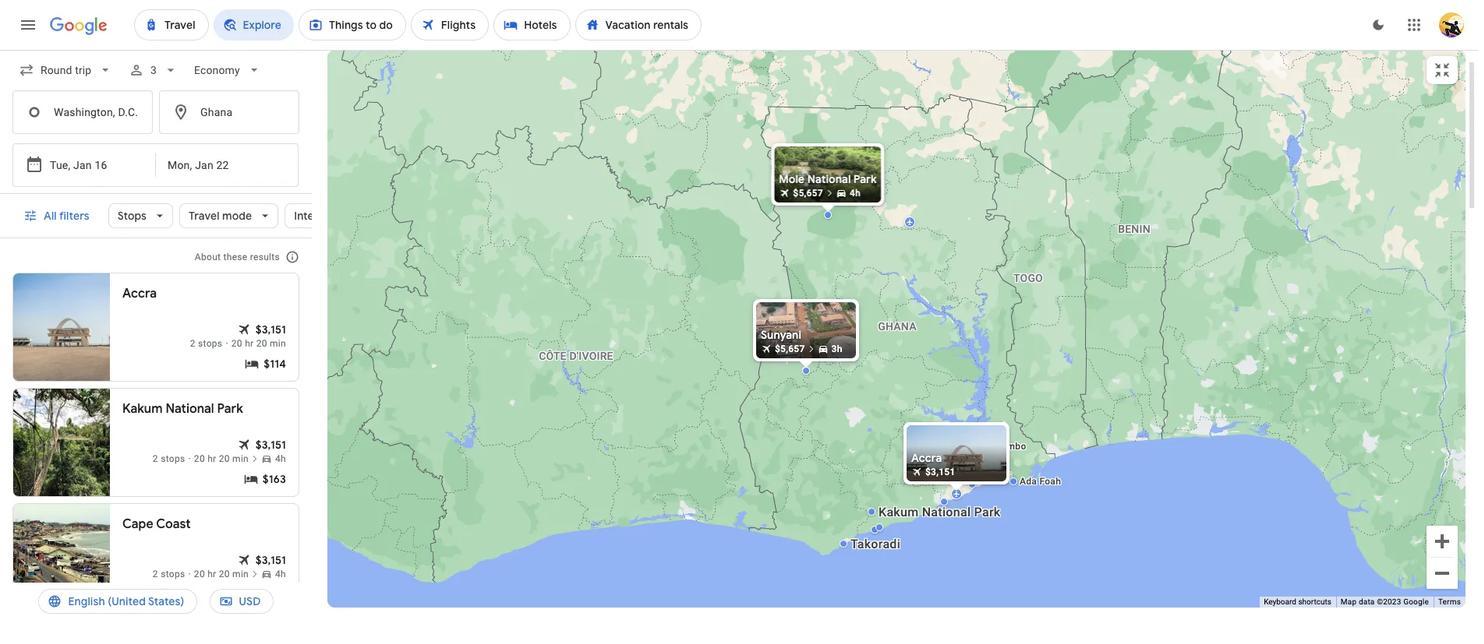Task type: vqa. For each thing, say whether or not it's contained in the screenshot.
1 stop 2 hr 36 min IAH
no



Task type: locate. For each thing, give the bounding box(es) containing it.
foah
[[1040, 476, 1061, 487]]

shortcuts
[[1298, 598, 1331, 607]]

0 vertical spatial park
[[854, 172, 877, 186]]

4h down mole national park
[[850, 188, 861, 199]]

usd button
[[209, 583, 273, 621]]

5657 us dollars text field for mole national park
[[793, 188, 823, 199]]

1 vertical spatial 2
[[153, 454, 158, 465]]

0 vertical spatial 2
[[190, 338, 196, 349]]

benin
[[1118, 223, 1151, 235]]

1 horizontal spatial national
[[807, 172, 851, 186]]

1 horizontal spatial park
[[854, 172, 877, 186]]

usd
[[239, 595, 261, 609]]

view smaller map image
[[1433, 61, 1452, 80]]

3151 us dollars text field up $114
[[255, 322, 286, 338]]

min for coast
[[232, 569, 249, 580]]

$3,151 inside the map region
[[925, 467, 955, 478]]

1 vertical spatial 2 stops
[[153, 454, 185, 465]]

$5,657 for mole national park
[[793, 188, 823, 199]]

0 horizontal spatial 3151 us dollars text field
[[255, 322, 286, 338]]

3151 us dollars text field up $132 on the left of the page
[[255, 553, 286, 568]]

4 hours text field inside the map region
[[850, 188, 861, 199]]

4h for cape coast
[[275, 569, 286, 580]]

1 vertical spatial accra
[[911, 451, 942, 465]]

$3,151 up $163
[[255, 438, 286, 452]]

3h
[[831, 344, 842, 355]]

all
[[44, 209, 57, 223]]

None field
[[12, 56, 120, 84], [188, 56, 268, 84], [12, 56, 120, 84], [188, 56, 268, 84]]

$5,657
[[793, 188, 823, 199], [775, 344, 805, 355]]

0 vertical spatial 5657 us dollars text field
[[793, 188, 823, 199]]

about these results
[[195, 252, 280, 263]]

ghana
[[878, 320, 917, 333]]

4 hours text field down mole national park
[[850, 188, 861, 199]]

3 hours text field
[[831, 344, 842, 355]]

english
[[68, 595, 105, 609]]

stops button
[[108, 197, 173, 235]]

cape coast
[[122, 517, 191, 532]]

1 horizontal spatial kakum
[[879, 505, 919, 520]]

5657 US dollars text field
[[793, 188, 823, 199], [775, 344, 805, 355]]

map region
[[172, 0, 1478, 621]]

0 vertical spatial 4 hours text field
[[850, 188, 861, 199]]

0 vertical spatial 4h
[[850, 188, 861, 199]]

2 horizontal spatial national
[[922, 505, 971, 520]]

togo
[[1014, 272, 1043, 285]]

change appearance image
[[1360, 6, 1397, 44]]

hr for coast
[[208, 569, 216, 580]]

2 stops for national
[[153, 454, 185, 465]]

$5,657 down mole
[[793, 188, 823, 199]]

0 vertical spatial kakum
[[122, 401, 163, 417]]

2 vertical spatial national
[[922, 505, 971, 520]]

google
[[1403, 598, 1429, 607]]

2 for national
[[153, 454, 158, 465]]

3
[[151, 64, 157, 76]]

1 horizontal spatial 4 hours text field
[[850, 188, 861, 199]]

4 hours text field up $163
[[275, 453, 286, 465]]

1 vertical spatial 20 hr 20 min
[[194, 454, 249, 465]]

0 vertical spatial kakum national park
[[122, 401, 243, 417]]

0 vertical spatial 3151 us dollars text field
[[255, 437, 286, 453]]

0 vertical spatial national
[[807, 172, 851, 186]]

park
[[854, 172, 877, 186], [217, 401, 243, 417], [974, 505, 1001, 520]]

1 vertical spatial stops
[[161, 454, 185, 465]]

1 vertical spatial national
[[166, 401, 214, 417]]

keyboard shortcuts button
[[1264, 597, 1331, 608]]

1 vertical spatial min
[[232, 454, 249, 465]]

2 horizontal spatial park
[[974, 505, 1001, 520]]

None text field
[[12, 90, 153, 134]]

2 vertical spatial 2 stops
[[153, 569, 185, 580]]

163 US dollars text field
[[263, 472, 286, 487]]

kakum
[[122, 401, 163, 417], [879, 505, 919, 520]]

20 hr 20 min for national
[[194, 454, 249, 465]]

4 hours text field
[[275, 568, 286, 581]]

2 vertical spatial 2
[[153, 569, 158, 580]]

0 horizontal spatial accra
[[122, 286, 157, 302]]

Departure text field
[[50, 144, 122, 186]]

0 vertical spatial hr
[[245, 338, 254, 349]]

0 vertical spatial 3151 us dollars text field
[[255, 322, 286, 338]]

0 vertical spatial 20 hr 20 min
[[231, 338, 286, 349]]

3151 us dollars text field for kakum national park
[[255, 437, 286, 453]]

accra inside the map region
[[911, 451, 942, 465]]

accra
[[122, 286, 157, 302], [911, 451, 942, 465]]

interests button
[[285, 197, 366, 235]]

3151 US dollars text field
[[255, 322, 286, 338], [925, 467, 955, 478]]

terms
[[1438, 598, 1461, 607]]

3151 us dollars text field inside the map region
[[925, 467, 955, 478]]

$5,657 down sunyani
[[775, 344, 805, 355]]

4h up $163
[[275, 454, 286, 465]]

$3,151 left aburi
[[925, 467, 955, 478]]

min
[[270, 338, 286, 349], [232, 454, 249, 465], [232, 569, 249, 580]]

20
[[231, 338, 242, 349], [256, 338, 267, 349], [194, 454, 205, 465], [219, 454, 230, 465], [194, 569, 205, 580], [219, 569, 230, 580]]

0 vertical spatial $5,657
[[793, 188, 823, 199]]

hr
[[245, 338, 254, 349], [208, 454, 216, 465], [208, 569, 216, 580]]

stops
[[198, 338, 222, 349], [161, 454, 185, 465], [161, 569, 185, 580]]

$3,151 up $114
[[255, 323, 286, 337]]

results
[[250, 252, 280, 263]]

0 horizontal spatial 4 hours text field
[[275, 453, 286, 465]]

4h
[[850, 188, 861, 199], [275, 454, 286, 465], [275, 569, 286, 580]]

5657 us dollars text field down sunyani
[[775, 344, 805, 355]]

$3,151 up 4h text field
[[255, 554, 286, 568]]

kakum national park
[[122, 401, 243, 417], [879, 505, 1001, 520]]

5657 us dollars text field down mole
[[793, 188, 823, 199]]

2 vertical spatial 20 hr 20 min
[[194, 569, 249, 580]]

3151 us dollars text field left aburi
[[925, 467, 955, 478]]

3151 us dollars text field up $163
[[255, 437, 286, 453]]

1 vertical spatial 5657 us dollars text field
[[775, 344, 805, 355]]

4h up $132 on the left of the page
[[275, 569, 286, 580]]

cape
[[122, 517, 153, 532]]

1 horizontal spatial accra
[[911, 451, 942, 465]]

these
[[223, 252, 248, 263]]

coast
[[156, 517, 191, 532]]

1 vertical spatial hr
[[208, 454, 216, 465]]

$3,151 for cape coast
[[255, 554, 286, 568]]

1 horizontal spatial kakum national park
[[879, 505, 1001, 520]]

côte d'ivoire
[[539, 350, 613, 363]]

map
[[1341, 598, 1357, 607]]

mole national park
[[779, 172, 877, 186]]

national
[[807, 172, 851, 186], [166, 401, 214, 417], [922, 505, 971, 520]]

$163
[[263, 472, 286, 486]]

$3,151
[[255, 323, 286, 337], [255, 438, 286, 452], [925, 467, 955, 478], [255, 554, 286, 568]]

1 vertical spatial kakum
[[879, 505, 919, 520]]

1 horizontal spatial 3151 us dollars text field
[[925, 467, 955, 478]]

map data ©2023 google
[[1341, 598, 1429, 607]]

mole
[[779, 172, 805, 186]]

2 vertical spatial min
[[232, 569, 249, 580]]

english (united states)
[[68, 595, 184, 609]]

2 3151 us dollars text field from the top
[[255, 553, 286, 568]]

keyboard
[[1264, 598, 1296, 607]]

interests
[[294, 209, 340, 223]]

1 3151 us dollars text field from the top
[[255, 437, 286, 453]]

loading results progress bar
[[0, 50, 1478, 53]]

2 vertical spatial stops
[[161, 569, 185, 580]]

20 hr 20 min
[[231, 338, 286, 349], [194, 454, 249, 465], [194, 569, 249, 580]]

1 vertical spatial 4h
[[275, 454, 286, 465]]

3151 US dollars text field
[[255, 437, 286, 453], [255, 553, 286, 568]]

all filters button
[[14, 197, 102, 235]]

1 vertical spatial kakum national park
[[879, 505, 1001, 520]]

1 vertical spatial park
[[217, 401, 243, 417]]

2 stops
[[190, 338, 222, 349], [153, 454, 185, 465], [153, 569, 185, 580]]

sunyani
[[761, 328, 802, 342]]

aburi
[[964, 471, 987, 482]]

2 vertical spatial park
[[974, 505, 1001, 520]]

$132
[[263, 588, 286, 602]]

all filters
[[44, 209, 89, 223]]

2 vertical spatial 4h
[[275, 569, 286, 580]]

mode
[[222, 209, 252, 223]]

1 vertical spatial 3151 us dollars text field
[[925, 467, 955, 478]]

(united
[[108, 595, 146, 609]]

kakum national park inside the map region
[[879, 505, 1001, 520]]

button
[[12, 619, 299, 621]]

2
[[190, 338, 196, 349], [153, 454, 158, 465], [153, 569, 158, 580]]

1 vertical spatial 3151 us dollars text field
[[255, 553, 286, 568]]

4 hours text field
[[850, 188, 861, 199], [275, 453, 286, 465]]

1 vertical spatial $5,657
[[775, 344, 805, 355]]

2 vertical spatial hr
[[208, 569, 216, 580]]

côte
[[539, 350, 567, 363]]



Task type: describe. For each thing, give the bounding box(es) containing it.
$3,151 for accra
[[255, 323, 286, 337]]

about
[[195, 252, 221, 263]]

$114
[[264, 357, 286, 371]]

keyboard shortcuts
[[1264, 598, 1331, 607]]

0 horizontal spatial kakum national park
[[122, 401, 243, 417]]

$5,657 for sunyani
[[775, 344, 805, 355]]

hr for national
[[208, 454, 216, 465]]

20 hr 20 min for coast
[[194, 569, 249, 580]]

travel
[[189, 209, 220, 223]]

min for national
[[232, 454, 249, 465]]

filters
[[59, 209, 89, 223]]

stops
[[117, 209, 147, 223]]

4h inside the map region
[[850, 188, 861, 199]]

0 vertical spatial min
[[270, 338, 286, 349]]

©2023
[[1377, 598, 1401, 607]]

d'ivoire
[[569, 350, 613, 363]]

0 vertical spatial accra
[[122, 286, 157, 302]]

0 horizontal spatial national
[[166, 401, 214, 417]]

3151 us dollars text field for cape coast
[[255, 553, 286, 568]]

2 for coast
[[153, 569, 158, 580]]

english (united states) button
[[39, 583, 197, 621]]

kakum inside the map region
[[879, 505, 919, 520]]

terms link
[[1438, 598, 1461, 607]]

states)
[[148, 595, 184, 609]]

4h for kakum national park
[[275, 454, 286, 465]]

Where to? text field
[[159, 90, 299, 134]]

akosombo
[[979, 441, 1026, 452]]

Return text field
[[168, 144, 246, 186]]

takoradi
[[851, 537, 901, 552]]

2 stops for coast
[[153, 569, 185, 580]]

1 vertical spatial 4 hours text field
[[275, 453, 286, 465]]

0 horizontal spatial park
[[217, 401, 243, 417]]

5657 us dollars text field for sunyani
[[775, 344, 805, 355]]

stops for national
[[161, 454, 185, 465]]

filters form
[[0, 50, 312, 194]]

main menu image
[[19, 16, 37, 34]]

data
[[1359, 598, 1375, 607]]

0 horizontal spatial kakum
[[122, 401, 163, 417]]

3 button
[[123, 51, 185, 89]]

travel mode button
[[179, 197, 279, 235]]

0 vertical spatial stops
[[198, 338, 222, 349]]

$3,151 for kakum national park
[[255, 438, 286, 452]]

0 vertical spatial 2 stops
[[190, 338, 222, 349]]

stops for coast
[[161, 569, 185, 580]]

114 US dollars text field
[[264, 356, 286, 372]]

ada foah
[[1020, 476, 1061, 487]]

132 US dollars text field
[[263, 587, 286, 603]]

travel mode
[[189, 209, 252, 223]]

ada
[[1020, 476, 1037, 487]]

about these results image
[[274, 239, 311, 276]]



